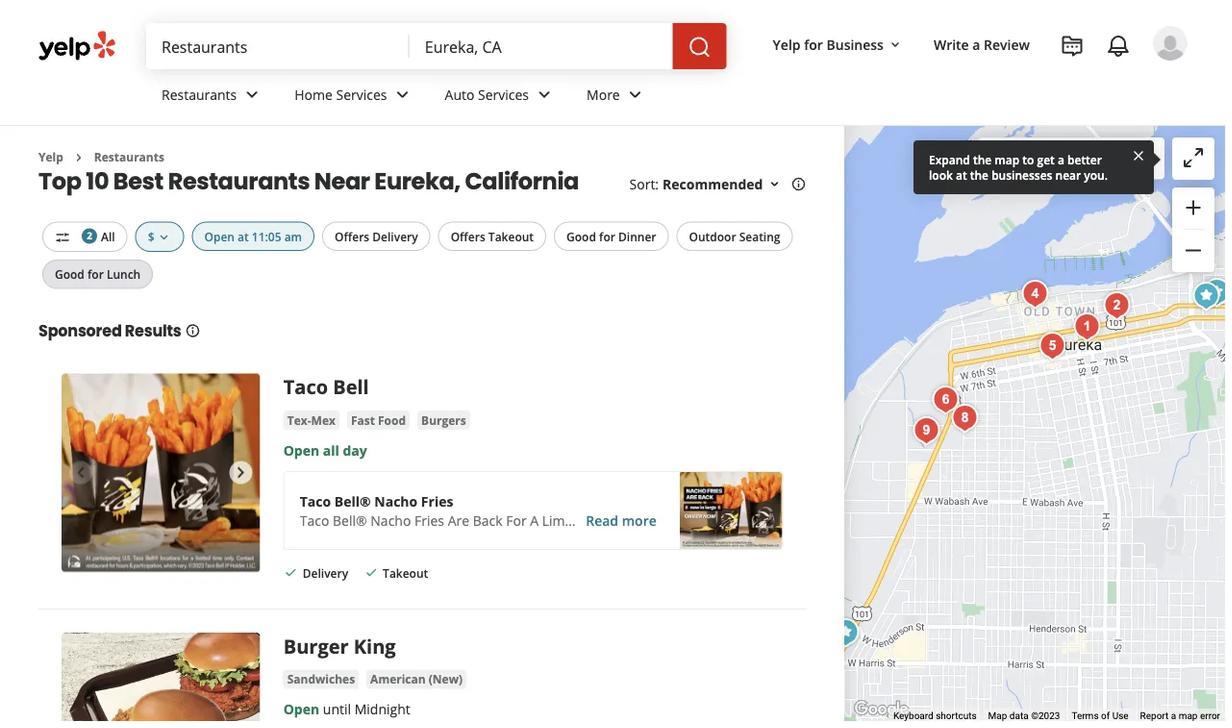 Task type: vqa. For each thing, say whether or not it's contained in the screenshot.
the results
yes



Task type: describe. For each thing, give the bounding box(es) containing it.
slideshow element for burger king
[[62, 633, 260, 722]]

©2023
[[1031, 710, 1060, 722]]

good for dinner button
[[554, 222, 669, 251]]

11:05
[[252, 228, 281, 244]]

map data ©2023
[[988, 710, 1060, 722]]

terms of use
[[1072, 710, 1129, 722]]

2 all
[[87, 228, 115, 244]]

taco bell
[[283, 374, 369, 400]]

restaurants up "open at 11:05 am" button
[[168, 165, 310, 197]]

burger king link
[[283, 633, 396, 660]]

16 checkmark v2 image
[[364, 565, 379, 581]]

nacho for taco bell® nacho fries
[[374, 492, 418, 510]]

are
[[448, 511, 469, 529]]

of
[[1101, 710, 1110, 722]]

sort:
[[630, 175, 659, 193]]

1 vertical spatial restaurants link
[[94, 149, 164, 165]]

the grind cafe image
[[1068, 308, 1107, 346]]

business categories element
[[146, 69, 1188, 125]]

best
[[113, 165, 163, 197]]

good for good for dinner
[[567, 228, 596, 244]]

24 chevron down v2 image for restaurants
[[241, 83, 264, 106]]

delivery inside button
[[373, 228, 418, 244]]

shortcuts
[[936, 710, 977, 722]]

0 vertical spatial restaurants link
[[146, 69, 279, 125]]

american (new) link
[[367, 670, 467, 689]]

a for write
[[973, 35, 981, 53]]

search as map moves
[[1017, 150, 1153, 168]]

tex-
[[287, 412, 311, 428]]

open all day
[[283, 441, 367, 459]]

data
[[1010, 710, 1029, 722]]

you.
[[1084, 167, 1108, 183]]

report a map error link
[[1140, 710, 1221, 722]]

map
[[988, 710, 1007, 722]]

good for lunch button
[[42, 260, 153, 289]]

at inside expand the map to get a better look at the businesses near you.
[[956, 167, 967, 183]]

near
[[314, 165, 370, 197]]

Find text field
[[162, 36, 394, 57]]

fast food button
[[347, 411, 410, 430]]

american (new)
[[370, 672, 463, 687]]

auto
[[445, 85, 475, 103]]

offers for offers takeout
[[451, 228, 486, 244]]

open for open all day
[[283, 441, 320, 459]]

fast
[[351, 412, 375, 428]]

taco for taco bell® nacho fries are back for a limited time.
[[300, 511, 329, 529]]

good for lunch
[[55, 266, 141, 282]]

tex-mex
[[287, 412, 336, 428]]

for for lunch
[[87, 266, 104, 282]]

none field near
[[425, 36, 658, 57]]

taco bell® nacho fries are back for a limited time.
[[300, 511, 627, 529]]

raliberto's taco shop image
[[1098, 287, 1137, 325]]

subway image
[[1198, 273, 1226, 312]]

0 horizontal spatial taco bell image
[[62, 374, 260, 572]]

taco bell® nacho fries
[[300, 492, 453, 510]]

all
[[323, 441, 339, 459]]

Near text field
[[425, 36, 658, 57]]

open until midnight
[[283, 700, 411, 719]]

at inside button
[[238, 228, 249, 244]]

terms
[[1072, 710, 1099, 722]]

limited
[[542, 511, 589, 529]]

open at 11:05 am
[[204, 228, 302, 244]]

expand
[[929, 151, 970, 167]]

map region
[[790, 0, 1226, 722]]

next image
[[230, 461, 253, 484]]

yelp for yelp for business
[[773, 35, 801, 53]]

read more
[[586, 511, 657, 529]]

expand map image
[[1182, 146, 1205, 169]]

write a review link
[[926, 27, 1038, 62]]

offers takeout button
[[438, 222, 546, 251]]

search
[[1017, 150, 1059, 168]]

taco for taco bell
[[283, 374, 328, 400]]

google image
[[850, 697, 913, 722]]

good for dinner
[[567, 228, 656, 244]]

until
[[323, 700, 351, 719]]

fast food link
[[347, 411, 410, 430]]

midnight
[[355, 700, 411, 719]]

panda cafe image
[[927, 381, 965, 419]]

fries for taco bell® nacho fries are back for a limited time.
[[415, 511, 444, 529]]

report a map error
[[1140, 710, 1221, 722]]

am
[[284, 228, 302, 244]]

offers for offers delivery
[[335, 228, 370, 244]]

results
[[125, 320, 181, 342]]

write a review
[[934, 35, 1030, 53]]

sponsored
[[38, 320, 122, 342]]

map for error
[[1179, 710, 1198, 722]]

taco bell link
[[283, 374, 369, 400]]

home services
[[295, 85, 387, 103]]

paul's live from new york pizza image
[[1034, 327, 1072, 366]]

tacos el gallo image
[[908, 412, 946, 450]]

eureka,
[[374, 165, 461, 197]]

more
[[587, 85, 620, 103]]

user actions element
[[758, 24, 1215, 142]]

to
[[1023, 151, 1034, 167]]

more
[[622, 511, 657, 529]]

a
[[530, 511, 539, 529]]

filters group
[[38, 222, 797, 289]]

auto services link
[[430, 69, 571, 125]]

open at 11:05 am button
[[192, 222, 315, 251]]

sandwiches button
[[283, 670, 359, 689]]

seating
[[739, 228, 781, 244]]

services for home services
[[336, 85, 387, 103]]

none field find
[[162, 36, 394, 57]]

16 checkmark v2 image
[[283, 565, 299, 581]]

businesses
[[992, 167, 1053, 183]]

slideshow element for taco bell
[[62, 374, 260, 572]]

get
[[1037, 151, 1055, 167]]

$ button
[[135, 222, 184, 252]]

24 chevron down v2 image for auto services
[[533, 83, 556, 106]]

yelp for business
[[773, 35, 884, 53]]

burger king
[[283, 633, 396, 660]]

1 vertical spatial takeout
[[383, 565, 428, 581]]



Task type: locate. For each thing, give the bounding box(es) containing it.
1 horizontal spatial takeout
[[488, 228, 534, 244]]

0 horizontal spatial 24 chevron down v2 image
[[241, 83, 264, 106]]

2 slideshow element from the top
[[62, 633, 260, 722]]

24 chevron down v2 image for more
[[624, 83, 647, 106]]

error
[[1200, 710, 1221, 722]]

0 horizontal spatial at
[[238, 228, 249, 244]]

california
[[465, 165, 579, 197]]

group
[[1173, 188, 1215, 272]]

24 chevron down v2 image down near text field
[[533, 83, 556, 106]]

offers
[[335, 228, 370, 244], [451, 228, 486, 244]]

open left 11:05
[[204, 228, 235, 244]]

24 chevron down v2 image inside home services link
[[391, 83, 414, 106]]

delivery down eureka,
[[373, 228, 418, 244]]

for left lunch
[[87, 266, 104, 282]]

top
[[38, 165, 81, 197]]

projects image
[[1061, 35, 1084, 58]]

16 info v2 image right results
[[185, 323, 201, 338]]

1 services from the left
[[336, 85, 387, 103]]

2 vertical spatial a
[[1171, 710, 1177, 722]]

16 chevron right v2 image
[[71, 150, 86, 165]]

back
[[473, 511, 503, 529]]

1 horizontal spatial 24 chevron down v2 image
[[624, 83, 647, 106]]

open inside button
[[204, 228, 235, 244]]

delivery right 16 checkmark v2 image
[[303, 565, 348, 581]]

0 vertical spatial 16 chevron down v2 image
[[888, 37, 903, 53]]

1 horizontal spatial none field
[[425, 36, 658, 57]]

bell® for taco bell® nacho fries are back for a limited time.
[[333, 511, 367, 529]]

good for good for lunch
[[55, 266, 85, 282]]

none field up auto services link at the top left of page
[[425, 36, 658, 57]]

1 vertical spatial 16 info v2 image
[[185, 323, 201, 338]]

open left all
[[283, 441, 320, 459]]

0 horizontal spatial 16 info v2 image
[[185, 323, 201, 338]]

restaurants down find field
[[162, 85, 237, 103]]

good left dinner
[[567, 228, 596, 244]]

0 horizontal spatial map
[[995, 151, 1020, 167]]

0 vertical spatial delivery
[[373, 228, 418, 244]]

0 horizontal spatial services
[[336, 85, 387, 103]]

0 vertical spatial 16 info v2 image
[[791, 177, 806, 192]]

review
[[984, 35, 1030, 53]]

nacho for taco bell® nacho fries are back for a limited time.
[[371, 511, 411, 529]]

1 vertical spatial 16 chevron down v2 image
[[156, 230, 172, 245]]

offers delivery
[[335, 228, 418, 244]]

yelp inside yelp for business button
[[773, 35, 801, 53]]

24 chevron down v2 image
[[391, 83, 414, 106], [624, 83, 647, 106]]

slideshow element
[[62, 374, 260, 572], [62, 633, 260, 722]]

1 horizontal spatial 16 chevron down v2 image
[[888, 37, 903, 53]]

restaurants link
[[146, 69, 279, 125], [94, 149, 164, 165]]

24 chevron down v2 image left auto at the left top of the page
[[391, 83, 414, 106]]

1 horizontal spatial map
[[1080, 150, 1108, 168]]

0 vertical spatial nacho
[[374, 492, 418, 510]]

1 vertical spatial yelp
[[38, 149, 63, 165]]

1 horizontal spatial a
[[1058, 151, 1065, 167]]

fries for taco bell® nacho fries
[[421, 492, 453, 510]]

services for auto services
[[478, 85, 529, 103]]

taco bell image
[[62, 374, 260, 572], [827, 614, 865, 652]]

bulldoggies image
[[946, 399, 985, 438]]

2 horizontal spatial map
[[1179, 710, 1198, 722]]

2 24 chevron down v2 image from the left
[[624, 83, 647, 106]]

16 chevron down v2 image inside $ dropdown button
[[156, 230, 172, 245]]

1 horizontal spatial good
[[567, 228, 596, 244]]

takeout down california
[[488, 228, 534, 244]]

close image
[[1131, 147, 1147, 164]]

bell® down day
[[335, 492, 371, 510]]

services inside home services link
[[336, 85, 387, 103]]

the right look at the right top of page
[[970, 167, 989, 183]]

delivery
[[373, 228, 418, 244], [303, 565, 348, 581]]

burger king image
[[1188, 277, 1226, 315]]

16 filter v2 image
[[55, 230, 70, 245]]

american
[[370, 672, 426, 687]]

1 none field from the left
[[162, 36, 394, 57]]

0 vertical spatial a
[[973, 35, 981, 53]]

day
[[343, 441, 367, 459]]

0 horizontal spatial a
[[973, 35, 981, 53]]

1 horizontal spatial services
[[478, 85, 529, 103]]

1 horizontal spatial taco bell image
[[827, 614, 865, 652]]

2 horizontal spatial a
[[1171, 710, 1177, 722]]

expand the map to get a better look at the businesses near you.
[[929, 151, 1108, 183]]

more link
[[571, 69, 662, 125]]

map right as
[[1080, 150, 1108, 168]]

1 vertical spatial bell®
[[333, 511, 367, 529]]

map inside expand the map to get a better look at the businesses near you.
[[995, 151, 1020, 167]]

keyboard shortcuts
[[893, 710, 977, 722]]

for left dinner
[[599, 228, 615, 244]]

for for dinner
[[599, 228, 615, 244]]

bell® for taco bell® nacho fries
[[335, 492, 371, 510]]

0 vertical spatial bell®
[[335, 492, 371, 510]]

business
[[827, 35, 884, 53]]

0 vertical spatial taco
[[283, 374, 328, 400]]

taco down taco bell® nacho fries
[[300, 511, 329, 529]]

taco for taco bell® nacho fries
[[300, 492, 331, 510]]

map left error
[[1179, 710, 1198, 722]]

burgers link
[[418, 411, 470, 430]]

0 vertical spatial good
[[567, 228, 596, 244]]

1 vertical spatial slideshow element
[[62, 633, 260, 722]]

yelp for yelp link
[[38, 149, 63, 165]]

1 vertical spatial for
[[599, 228, 615, 244]]

a right report
[[1171, 710, 1177, 722]]

top 10 best restaurants near eureka, california
[[38, 165, 579, 197]]

yelp
[[773, 35, 801, 53], [38, 149, 63, 165]]

0 horizontal spatial yelp
[[38, 149, 63, 165]]

tex-mex link
[[283, 411, 339, 430]]

none field up home
[[162, 36, 394, 57]]

1 vertical spatial delivery
[[303, 565, 348, 581]]

keyboard shortcuts button
[[893, 709, 977, 722]]

restaurants link down find field
[[146, 69, 279, 125]]

0 horizontal spatial delivery
[[303, 565, 348, 581]]

offers takeout
[[451, 228, 534, 244]]

burgers button
[[418, 411, 470, 430]]

ruby a. image
[[1153, 26, 1188, 61]]

keyboard
[[893, 710, 934, 722]]

16 chevron down v2 image right $
[[156, 230, 172, 245]]

good
[[567, 228, 596, 244], [55, 266, 85, 282]]

map left to
[[995, 151, 1020, 167]]

2 none field from the left
[[425, 36, 658, 57]]

sandwiches link
[[283, 670, 359, 689]]

16 chevron down v2 image
[[888, 37, 903, 53], [156, 230, 172, 245]]

taco up tex-mex
[[283, 374, 328, 400]]

1 vertical spatial taco
[[300, 492, 331, 510]]

zoom out image
[[1182, 239, 1205, 262]]

notifications image
[[1107, 35, 1130, 58]]

home services link
[[279, 69, 430, 125]]

map for moves
[[1080, 150, 1108, 168]]

zoom in image
[[1182, 196, 1205, 219]]

2 vertical spatial for
[[87, 266, 104, 282]]

0 vertical spatial fries
[[421, 492, 453, 510]]

None search field
[[146, 23, 731, 69]]

1 horizontal spatial 24 chevron down v2 image
[[533, 83, 556, 106]]

open for open at 11:05 am
[[204, 228, 235, 244]]

at right look at the right top of page
[[956, 167, 967, 183]]

0 vertical spatial at
[[956, 167, 967, 183]]

read
[[586, 511, 619, 529]]

0 vertical spatial taco bell image
[[62, 374, 260, 572]]

16 info v2 image
[[791, 177, 806, 192], [185, 323, 201, 338]]

outdoor seating
[[689, 228, 781, 244]]

2 services from the left
[[478, 85, 529, 103]]

16 chevron down v2 image for yelp for business
[[888, 37, 903, 53]]

fast food
[[351, 412, 406, 428]]

a inside write a review link
[[973, 35, 981, 53]]

1 horizontal spatial yelp
[[773, 35, 801, 53]]

0 vertical spatial takeout
[[488, 228, 534, 244]]

yelp left business at the top of the page
[[773, 35, 801, 53]]

expand the map to get a better look at the businesses near you. tooltip
[[914, 140, 1154, 194]]

None field
[[162, 36, 394, 57], [425, 36, 658, 57]]

takeout right 16 checkmark v2 icon
[[383, 565, 428, 581]]

report
[[1140, 710, 1169, 722]]

24 chevron down v2 image down find text field
[[241, 83, 264, 106]]

king
[[354, 633, 396, 660]]

offers down eureka,
[[451, 228, 486, 244]]

burgers
[[421, 412, 466, 428]]

1 vertical spatial fries
[[415, 511, 444, 529]]

taco down open all day
[[300, 492, 331, 510]]

2 24 chevron down v2 image from the left
[[533, 83, 556, 106]]

0 horizontal spatial good
[[55, 266, 85, 282]]

a right write
[[973, 35, 981, 53]]

fries up are
[[421, 492, 453, 510]]

yelp left 16 chevron right v2 icon
[[38, 149, 63, 165]]

better
[[1068, 151, 1102, 167]]

a
[[973, 35, 981, 53], [1058, 151, 1065, 167], [1171, 710, 1177, 722]]

16 chevron down v2 image inside yelp for business button
[[888, 37, 903, 53]]

for
[[506, 511, 527, 529]]

for inside "user actions" element
[[804, 35, 823, 53]]

takeout inside button
[[488, 228, 534, 244]]

auto services
[[445, 85, 529, 103]]

10
[[86, 165, 109, 197]]

lunch
[[107, 266, 141, 282]]

0 horizontal spatial takeout
[[383, 565, 428, 581]]

a right the get
[[1058, 151, 1065, 167]]

(new)
[[429, 672, 463, 687]]

24 chevron down v2 image for home services
[[391, 83, 414, 106]]

outdoor
[[689, 228, 736, 244]]

2 vertical spatial open
[[283, 700, 320, 719]]

1 horizontal spatial offers
[[451, 228, 486, 244]]

1 slideshow element from the top
[[62, 374, 260, 572]]

1 vertical spatial nacho
[[371, 511, 411, 529]]

nacho down taco bell® nacho fries
[[371, 511, 411, 529]]

offers down the near
[[335, 228, 370, 244]]

1 horizontal spatial at
[[956, 167, 967, 183]]

0 horizontal spatial offers
[[335, 228, 370, 244]]

tex-mex button
[[283, 411, 339, 430]]

services
[[336, 85, 387, 103], [478, 85, 529, 103]]

fries left are
[[415, 511, 444, 529]]

restaurants right 16 chevron right v2 icon
[[94, 149, 164, 165]]

a inside expand the map to get a better look at the businesses near you.
[[1058, 151, 1065, 167]]

services right home
[[336, 85, 387, 103]]

outdoor seating button
[[677, 222, 793, 251]]

moves
[[1112, 150, 1153, 168]]

1 horizontal spatial for
[[599, 228, 615, 244]]

1 vertical spatial at
[[238, 228, 249, 244]]

1 horizontal spatial 16 info v2 image
[[791, 177, 806, 192]]

16 chevron down v2 image for $
[[156, 230, 172, 245]]

nacho up taco bell® nacho fries are back for a limited time.
[[374, 492, 418, 510]]

bell® down taco bell® nacho fries
[[333, 511, 367, 529]]

2 offers from the left
[[451, 228, 486, 244]]

2 horizontal spatial for
[[804, 35, 823, 53]]

offers delivery button
[[322, 222, 431, 251]]

restaurants link right 16 chevron right v2 icon
[[94, 149, 164, 165]]

1 vertical spatial taco bell image
[[827, 614, 865, 652]]

24 chevron down v2 image right the more
[[624, 83, 647, 106]]

1 24 chevron down v2 image from the left
[[241, 83, 264, 106]]

bell®
[[335, 492, 371, 510], [333, 511, 367, 529]]

0 vertical spatial open
[[204, 228, 235, 244]]

24 chevron down v2 image inside auto services link
[[533, 83, 556, 106]]

time.
[[593, 511, 627, 529]]

1 vertical spatial open
[[283, 441, 320, 459]]

16 info v2 image up outdoor seating button
[[791, 177, 806, 192]]

services inside auto services link
[[478, 85, 529, 103]]

the right expand
[[973, 151, 992, 167]]

near
[[1056, 167, 1081, 183]]

mex
[[311, 412, 336, 428]]

0 vertical spatial yelp
[[773, 35, 801, 53]]

all
[[101, 228, 115, 244]]

0 horizontal spatial none field
[[162, 36, 394, 57]]

food
[[378, 412, 406, 428]]

0 vertical spatial slideshow element
[[62, 374, 260, 572]]

24 chevron down v2 image
[[241, 83, 264, 106], [533, 83, 556, 106]]

map for to
[[995, 151, 1020, 167]]

1 vertical spatial a
[[1058, 151, 1065, 167]]

for for business
[[804, 35, 823, 53]]

bell
[[333, 374, 369, 400]]

los bagels image
[[1016, 275, 1055, 314]]

1 offers from the left
[[335, 228, 370, 244]]

previous image
[[69, 461, 92, 484]]

nacho
[[374, 492, 418, 510], [371, 511, 411, 529]]

good down 16 filter v2 "icon"
[[55, 266, 85, 282]]

0 horizontal spatial 24 chevron down v2 image
[[391, 83, 414, 106]]

for left business at the top of the page
[[804, 35, 823, 53]]

0 horizontal spatial for
[[87, 266, 104, 282]]

restaurants
[[162, 85, 237, 103], [94, 149, 164, 165], [168, 165, 310, 197]]

1 vertical spatial good
[[55, 266, 85, 282]]

at
[[956, 167, 967, 183], [238, 228, 249, 244]]

1 24 chevron down v2 image from the left
[[391, 83, 414, 106]]

2 vertical spatial taco
[[300, 511, 329, 529]]

at left 11:05
[[238, 228, 249, 244]]

search image
[[688, 36, 711, 59]]

restaurants inside business categories element
[[162, 85, 237, 103]]

services right auto at the left top of the page
[[478, 85, 529, 103]]

use
[[1113, 710, 1129, 722]]

sponsored results
[[38, 320, 181, 342]]

takeout
[[488, 228, 534, 244], [383, 565, 428, 581]]

yelp link
[[38, 149, 63, 165]]

1 horizontal spatial delivery
[[373, 228, 418, 244]]

2
[[87, 229, 92, 242]]

16 chevron down v2 image right business at the top of the page
[[888, 37, 903, 53]]

open left until
[[283, 700, 320, 719]]

for
[[804, 35, 823, 53], [599, 228, 615, 244], [87, 266, 104, 282]]

24 chevron down v2 image inside more link
[[624, 83, 647, 106]]

a for report
[[1171, 710, 1177, 722]]

0 vertical spatial for
[[804, 35, 823, 53]]

0 horizontal spatial 16 chevron down v2 image
[[156, 230, 172, 245]]



